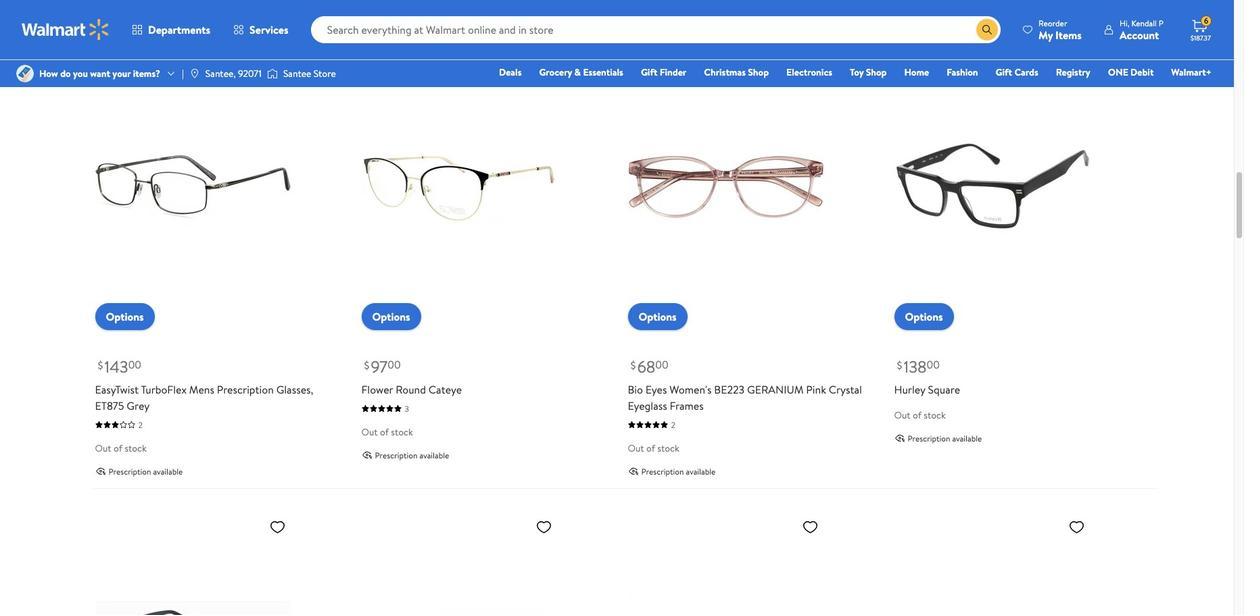 Task type: describe. For each thing, give the bounding box(es) containing it.
2 for 143
[[138, 420, 143, 431]]

santee
[[283, 67, 311, 80]]

add to favorites list, flower round cateye image
[[536, 60, 552, 77]]

p
[[1159, 17, 1164, 29]]

home link
[[898, 65, 935, 80]]

hi, kendall p account
[[1120, 17, 1164, 42]]

hurley
[[894, 382, 926, 397]]

women's
[[670, 382, 712, 397]]

flower
[[361, 382, 393, 397]]

prescription available down 'frames'
[[641, 466, 716, 478]]

deals
[[499, 66, 522, 79]]

$ 68 00
[[631, 355, 669, 378]]

00 for 97
[[388, 358, 401, 373]]

add to favorites list, dlfl rectangle image
[[269, 519, 286, 536]]

geranium
[[747, 382, 804, 397]]

santee store
[[283, 67, 336, 80]]

prescription inside easytwist turboflex mens prescription glasses, et875 grey
[[217, 382, 274, 397]]

$ 143 00
[[98, 355, 141, 378]]

essentials
[[583, 66, 623, 79]]

$ 97 00
[[364, 355, 401, 378]]

out for 97
[[361, 426, 378, 439]]

round
[[396, 382, 426, 397]]

of down hurley
[[913, 409, 922, 422]]

turboflex
[[141, 382, 187, 397]]

 image for santee store
[[267, 67, 278, 80]]

prescription available image down hurley
[[894, 433, 905, 444]]

prescription available image up gift finder link on the top right of page
[[628, 8, 639, 18]]

options for 143
[[106, 309, 144, 324]]

et875
[[95, 399, 124, 414]]

Walmart Site-Wide search field
[[311, 16, 1001, 43]]

dlfl rectangle image
[[95, 514, 291, 616]]

6 $187.37
[[1191, 15, 1211, 43]]

grocery & essentials link
[[533, 65, 629, 80]]

registry
[[1056, 66, 1090, 79]]

reorder my items
[[1039, 17, 1082, 42]]

be223
[[714, 382, 745, 397]]

pink
[[806, 382, 826, 397]]

options link for 97
[[361, 303, 421, 330]]

out for 143
[[95, 442, 111, 455]]

stock for 68
[[657, 442, 679, 455]]

00 for 138
[[927, 358, 940, 373]]

your
[[112, 67, 131, 80]]

christmas shop link
[[698, 65, 775, 80]]

97
[[371, 355, 388, 378]]

departments button
[[120, 14, 222, 46]]

out for 68
[[628, 442, 644, 455]]

reorder
[[1039, 17, 1067, 29]]

electronics link
[[780, 65, 838, 80]]

 image for how do you want your items?
[[16, 65, 34, 82]]

prescription available up departments
[[109, 7, 183, 19]]

prescription available image up walmart image at top
[[95, 8, 106, 18]]

cateye
[[429, 382, 462, 397]]

add to favorites list, easytwist turboflex mens prescription glasses, et875 grey image
[[269, 60, 286, 77]]

out of stock down hurley square
[[894, 409, 946, 422]]

gift finder
[[641, 66, 687, 79]]

out of stock for 97
[[361, 426, 413, 439]]

gift cards link
[[990, 65, 1045, 80]]

143
[[104, 355, 128, 378]]

options for 97
[[372, 309, 410, 324]]

frames
[[670, 399, 704, 414]]

prescription available up the search icon
[[908, 7, 982, 19]]

easytwist turboflex mens prescription glasses, et875 grey
[[95, 382, 313, 414]]

eyes
[[646, 382, 667, 397]]

prescription available image for 97
[[361, 450, 372, 461]]

gift for gift finder
[[641, 66, 657, 79]]

registry link
[[1050, 65, 1097, 80]]

do
[[60, 67, 71, 80]]

prescription available image for 68
[[628, 467, 639, 477]]

138
[[904, 355, 927, 378]]

$ 138 00
[[897, 355, 940, 378]]

$ for 143
[[98, 358, 103, 373]]

add to favorites list, bio eyes women's be223 geranium pink crystal eyeglass frames image
[[802, 60, 819, 77]]

add to favorites list, hurley square image
[[1069, 60, 1085, 77]]

debit
[[1131, 66, 1154, 79]]

gift cards
[[996, 66, 1038, 79]]

3
[[405, 403, 409, 415]]

grey
[[127, 399, 150, 414]]

bio eyes women's be223 geranium pink crystal eyeglass frames image
[[628, 54, 824, 320]]

gift finder link
[[635, 65, 693, 80]]

of for 97
[[380, 426, 389, 439]]

easytwist turboflex mens prescription glasses, et875 grey image
[[95, 54, 291, 320]]

options for 68
[[639, 309, 677, 324]]

&
[[574, 66, 581, 79]]

hi,
[[1120, 17, 1130, 29]]

store
[[314, 67, 336, 80]]

finder
[[660, 66, 687, 79]]



Task type: locate. For each thing, give the bounding box(es) containing it.
00 inside $ 68 00
[[655, 358, 669, 373]]

options link for 143
[[95, 303, 155, 330]]

options
[[106, 309, 144, 324], [372, 309, 410, 324], [639, 309, 677, 324], [905, 309, 943, 324]]

account
[[1120, 27, 1159, 42]]

square
[[928, 382, 960, 397]]

options link for 138
[[894, 303, 954, 330]]

prescription available down square
[[908, 433, 982, 445]]

available
[[153, 7, 183, 19], [686, 7, 716, 19], [952, 7, 982, 19], [952, 433, 982, 445], [419, 450, 449, 462], [153, 466, 183, 478], [686, 466, 716, 478]]

0 horizontal spatial gift
[[641, 66, 657, 79]]

options up $ 138 00
[[905, 309, 943, 324]]

mens
[[189, 382, 214, 397]]

options up $ 97 00
[[372, 309, 410, 324]]

prescription available down the 3
[[375, 450, 449, 462]]

options up $ 68 00 at bottom
[[639, 309, 677, 324]]

gift left "cards"
[[996, 66, 1012, 79]]

one
[[1108, 66, 1128, 79]]

4 options link from the left
[[894, 303, 954, 330]]

3 options from the left
[[639, 309, 677, 324]]

eyeglass
[[628, 399, 667, 414]]

stock down the 3
[[391, 426, 413, 439]]

easytwist
[[95, 382, 139, 397]]

of for 143
[[114, 442, 122, 455]]

0 horizontal spatial  image
[[16, 65, 34, 82]]

flower round cateye image
[[361, 54, 558, 320]]

cards
[[1015, 66, 1038, 79]]

options link up the $ 143 00
[[95, 303, 155, 330]]

search icon image
[[982, 24, 993, 35]]

items?
[[133, 67, 160, 80]]

stock down "grey"
[[125, 442, 147, 455]]

options link up $ 97 00
[[361, 303, 421, 330]]

prescription available image down the eyeglass
[[628, 467, 639, 477]]

santee, 92071
[[205, 67, 262, 80]]

shop right christmas at the top right
[[748, 66, 769, 79]]

out down flower
[[361, 426, 378, 439]]

add to favorites list, bio eyes mens's be26 boabab black gradient eyeglass frames image
[[1069, 519, 1085, 536]]

1 horizontal spatial 2
[[671, 420, 675, 431]]

shop for toy shop
[[866, 66, 887, 79]]

options link up $ 138 00
[[894, 303, 954, 330]]

|
[[182, 67, 184, 80]]

00 up the round
[[388, 358, 401, 373]]

how
[[39, 67, 58, 80]]

2 2 from the left
[[671, 420, 675, 431]]

prescription available image up home link
[[894, 8, 905, 18]]

tiflex rectangle image
[[628, 514, 824, 616]]

$ for 68
[[631, 358, 636, 373]]

Search search field
[[311, 16, 1001, 43]]

1 $ from the left
[[98, 358, 103, 373]]

grocery & essentials
[[539, 66, 623, 79]]

1 options link from the left
[[95, 303, 155, 330]]

one debit link
[[1102, 65, 1160, 80]]

bio
[[628, 382, 643, 397]]

68
[[637, 355, 655, 378]]

santee,
[[205, 67, 236, 80]]

items
[[1056, 27, 1082, 42]]

$ left 138
[[897, 358, 902, 373]]

$ inside $ 68 00
[[631, 358, 636, 373]]

00 for 143
[[128, 358, 141, 373]]

stock for 143
[[125, 442, 147, 455]]

4 options from the left
[[905, 309, 943, 324]]

00 up eyes
[[655, 358, 669, 373]]

options link for 68
[[628, 303, 687, 330]]

options link
[[95, 303, 155, 330], [361, 303, 421, 330], [628, 303, 687, 330], [894, 303, 954, 330]]

gift left finder
[[641, 66, 657, 79]]

1 horizontal spatial gift
[[996, 66, 1012, 79]]

3 00 from the left
[[655, 358, 669, 373]]

prescription available
[[109, 7, 183, 19], [641, 7, 716, 19], [908, 7, 982, 19], [908, 433, 982, 445], [375, 450, 449, 462], [109, 466, 183, 478], [641, 466, 716, 478]]

flower round cateye
[[361, 382, 462, 397]]

out of stock down et875
[[95, 442, 147, 455]]

0 horizontal spatial shop
[[748, 66, 769, 79]]

1 2 from the left
[[138, 420, 143, 431]]

00 inside $ 97 00
[[388, 358, 401, 373]]

electronics
[[786, 66, 832, 79]]

00 inside the $ 143 00
[[128, 358, 141, 373]]

add to favorites list, adolfo men's prescription glasses, private gunmetal frames image
[[536, 519, 552, 536]]

1 gift from the left
[[641, 66, 657, 79]]

crystal
[[829, 382, 862, 397]]

 image
[[189, 68, 200, 79]]

 image left how
[[16, 65, 34, 82]]

2 00 from the left
[[388, 358, 401, 373]]

prescription available image for 143
[[95, 467, 106, 477]]

prescription available image
[[95, 8, 106, 18], [361, 450, 372, 461], [95, 467, 106, 477], [628, 467, 639, 477]]

options link up $ 68 00 at bottom
[[628, 303, 687, 330]]

4 $ from the left
[[897, 358, 902, 373]]

00
[[128, 358, 141, 373], [388, 358, 401, 373], [655, 358, 669, 373], [927, 358, 940, 373]]

grocery
[[539, 66, 572, 79]]

bio eyes mens's be26 boabab black gradient eyeglass frames image
[[894, 514, 1090, 616]]

hurley square image
[[894, 54, 1090, 320]]

 image
[[16, 65, 34, 82], [267, 67, 278, 80]]

bio eyes women's be223 geranium pink crystal eyeglass frames
[[628, 382, 862, 414]]

prescription available up finder
[[641, 7, 716, 19]]

2 down "grey"
[[138, 420, 143, 431]]

stock for 97
[[391, 426, 413, 439]]

92071
[[238, 67, 262, 80]]

shop for christmas shop
[[748, 66, 769, 79]]

2 options link from the left
[[361, 303, 421, 330]]

out of stock for 68
[[628, 442, 679, 455]]

how do you want your items?
[[39, 67, 160, 80]]

2 $ from the left
[[364, 358, 369, 373]]

out of stock
[[894, 409, 946, 422], [361, 426, 413, 439], [95, 442, 147, 455], [628, 442, 679, 455]]

out down et875
[[95, 442, 111, 455]]

out
[[894, 409, 911, 422], [361, 426, 378, 439], [95, 442, 111, 455], [628, 442, 644, 455]]

6
[[1204, 15, 1209, 27]]

stock down hurley square
[[924, 409, 946, 422]]

options up the $ 143 00
[[106, 309, 144, 324]]

stock
[[924, 409, 946, 422], [391, 426, 413, 439], [125, 442, 147, 455], [657, 442, 679, 455]]

out of stock down the 3
[[361, 426, 413, 439]]

shop
[[748, 66, 769, 79], [866, 66, 887, 79]]

$ for 138
[[897, 358, 902, 373]]

00 inside $ 138 00
[[927, 358, 940, 373]]

adolfo men's prescription glasses, private gunmetal frames image
[[361, 514, 558, 616]]

add to favorites list, tiflex rectangle image
[[802, 519, 819, 536]]

fashion link
[[941, 65, 984, 80]]

$ left 143
[[98, 358, 103, 373]]

of down et875
[[114, 442, 122, 455]]

out down the eyeglass
[[628, 442, 644, 455]]

gift for gift cards
[[996, 66, 1012, 79]]

prescription available image down et875
[[95, 467, 106, 477]]

1 00 from the left
[[128, 358, 141, 373]]

out of stock for 143
[[95, 442, 147, 455]]

00 up hurley square
[[927, 358, 940, 373]]

christmas
[[704, 66, 746, 79]]

2 shop from the left
[[866, 66, 887, 79]]

prescription available down "grey"
[[109, 466, 183, 478]]

1 shop from the left
[[748, 66, 769, 79]]

3 $ from the left
[[631, 358, 636, 373]]

stock down 'frames'
[[657, 442, 679, 455]]

3 options link from the left
[[628, 303, 687, 330]]

prescription available image down flower
[[361, 450, 372, 461]]

$ inside the $ 143 00
[[98, 358, 103, 373]]

$187.37
[[1191, 33, 1211, 43]]

00 up easytwist
[[128, 358, 141, 373]]

toy shop
[[850, 66, 887, 79]]

glasses,
[[276, 382, 313, 397]]

4 00 from the left
[[927, 358, 940, 373]]

hurley square
[[894, 382, 960, 397]]

2 options from the left
[[372, 309, 410, 324]]

one debit
[[1108, 66, 1154, 79]]

out of stock down the eyeglass
[[628, 442, 679, 455]]

you
[[73, 67, 88, 80]]

my
[[1039, 27, 1053, 42]]

 image right 92071
[[267, 67, 278, 80]]

prescription available image
[[628, 8, 639, 18], [894, 8, 905, 18], [894, 433, 905, 444]]

services
[[250, 22, 288, 37]]

of down flower
[[380, 426, 389, 439]]

home
[[904, 66, 929, 79]]

options for 138
[[905, 309, 943, 324]]

services button
[[222, 14, 300, 46]]

of down the eyeglass
[[646, 442, 655, 455]]

walmart+ link
[[1165, 65, 1218, 80]]

1 options from the left
[[106, 309, 144, 324]]

shop right toy
[[866, 66, 887, 79]]

2 for 68
[[671, 420, 675, 431]]

toy
[[850, 66, 864, 79]]

$
[[98, 358, 103, 373], [364, 358, 369, 373], [631, 358, 636, 373], [897, 358, 902, 373]]

0 horizontal spatial 2
[[138, 420, 143, 431]]

out down hurley
[[894, 409, 911, 422]]

fashion
[[947, 66, 978, 79]]

1 horizontal spatial  image
[[267, 67, 278, 80]]

walmart image
[[22, 19, 110, 41]]

christmas shop
[[704, 66, 769, 79]]

toy shop link
[[844, 65, 893, 80]]

prescription
[[109, 7, 151, 19], [641, 7, 684, 19], [908, 7, 950, 19], [217, 382, 274, 397], [908, 433, 950, 445], [375, 450, 418, 462], [109, 466, 151, 478], [641, 466, 684, 478]]

deals link
[[493, 65, 528, 80]]

2
[[138, 420, 143, 431], [671, 420, 675, 431]]

kendall
[[1132, 17, 1157, 29]]

want
[[90, 67, 110, 80]]

$ left 68
[[631, 358, 636, 373]]

2 down 'frames'
[[671, 420, 675, 431]]

walmart+
[[1171, 66, 1212, 79]]

$ inside $ 138 00
[[897, 358, 902, 373]]

departments
[[148, 22, 210, 37]]

1 horizontal spatial shop
[[866, 66, 887, 79]]

$ for 97
[[364, 358, 369, 373]]

$ inside $ 97 00
[[364, 358, 369, 373]]

00 for 68
[[655, 358, 669, 373]]

2 gift from the left
[[996, 66, 1012, 79]]

of for 68
[[646, 442, 655, 455]]

$ left 97
[[364, 358, 369, 373]]



Task type: vqa. For each thing, say whether or not it's contained in the screenshot.
Ordering Online
no



